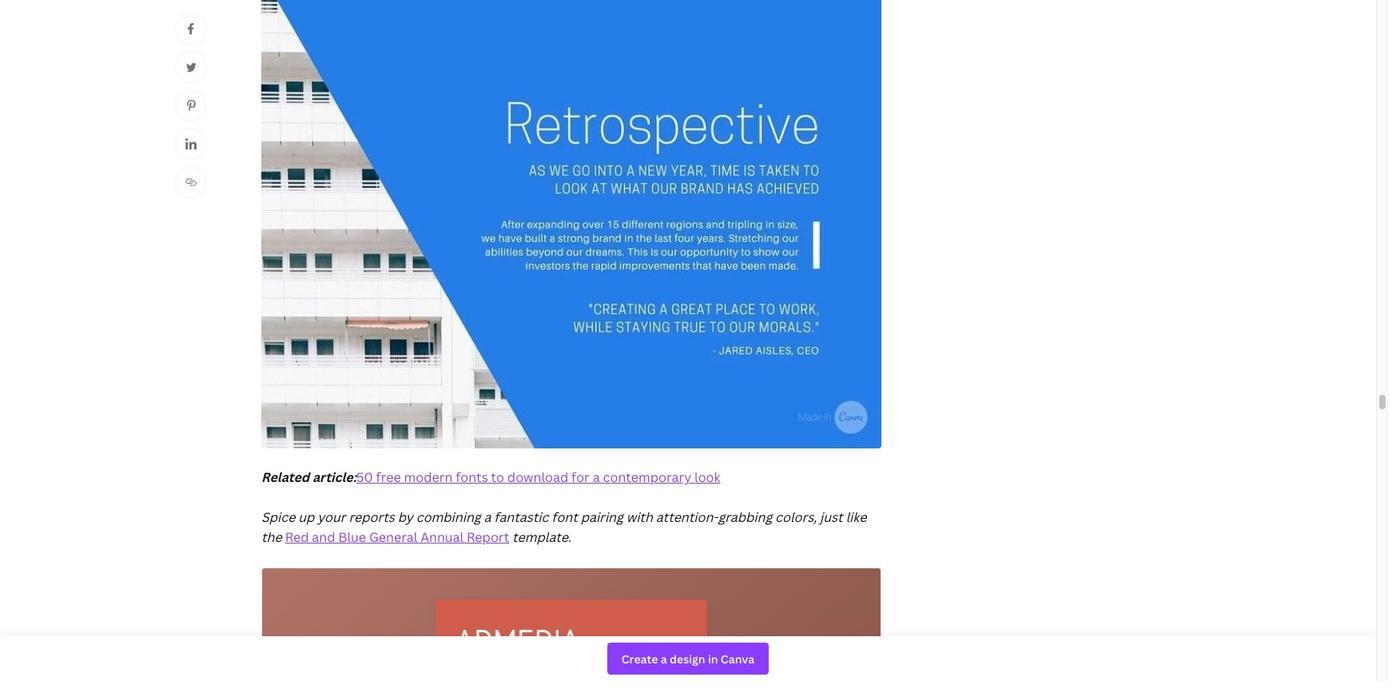Task type: locate. For each thing, give the bounding box(es) containing it.
related
[[261, 469, 310, 486]]

up
[[298, 508, 314, 526]]

red
[[285, 529, 309, 546]]

a right for
[[593, 469, 600, 486]]

red and blue general annual report template.
[[285, 529, 571, 546]]

for
[[572, 469, 590, 486]]

red and blue general annual report link
[[285, 529, 509, 546]]

1 horizontal spatial a
[[593, 469, 600, 486]]

general
[[369, 529, 418, 546]]

a up report
[[484, 508, 491, 526]]

font
[[552, 508, 578, 526]]

a inside spice up your reports by combining a fantastic font pairing with attention-grabbing colors, just like the
[[484, 508, 491, 526]]

with
[[626, 508, 653, 526]]

your
[[318, 508, 346, 526]]

50
[[357, 469, 373, 486]]

like
[[846, 508, 867, 526]]

and
[[312, 529, 335, 546]]

the
[[261, 529, 282, 546]]

look
[[695, 469, 721, 486]]

a
[[593, 469, 600, 486], [484, 508, 491, 526]]

reports
[[349, 508, 395, 526]]

0 horizontal spatial a
[[484, 508, 491, 526]]

1 vertical spatial a
[[484, 508, 491, 526]]

report
[[467, 529, 509, 546]]



Task type: describe. For each thing, give the bounding box(es) containing it.
combining
[[416, 508, 481, 526]]

related article: 50 free modern fonts to download for a contemporary look
[[261, 469, 721, 486]]

spice up your reports by combining a fantastic font pairing with attention-grabbing colors, just like the
[[261, 508, 867, 546]]

attention-
[[656, 508, 718, 526]]

modern
[[404, 469, 453, 486]]

download
[[507, 469, 569, 486]]

grabbing
[[718, 508, 772, 526]]

fantastic
[[494, 508, 549, 526]]

0 vertical spatial a
[[593, 469, 600, 486]]

pairing
[[581, 508, 623, 526]]

just
[[820, 508, 843, 526]]

50 free modern fonts to download for a contemporary look link
[[357, 469, 721, 486]]

annual
[[421, 529, 464, 546]]

spice
[[261, 508, 295, 526]]

free
[[376, 469, 401, 486]]

article:
[[312, 469, 357, 486]]

blue
[[338, 529, 366, 546]]

by
[[398, 508, 413, 526]]

fonts
[[456, 469, 488, 486]]

colors,
[[775, 508, 817, 526]]

template.
[[512, 529, 571, 546]]

contemporary
[[603, 469, 692, 486]]

to
[[491, 469, 504, 486]]



Task type: vqa. For each thing, say whether or not it's contained in the screenshot.
Access
no



